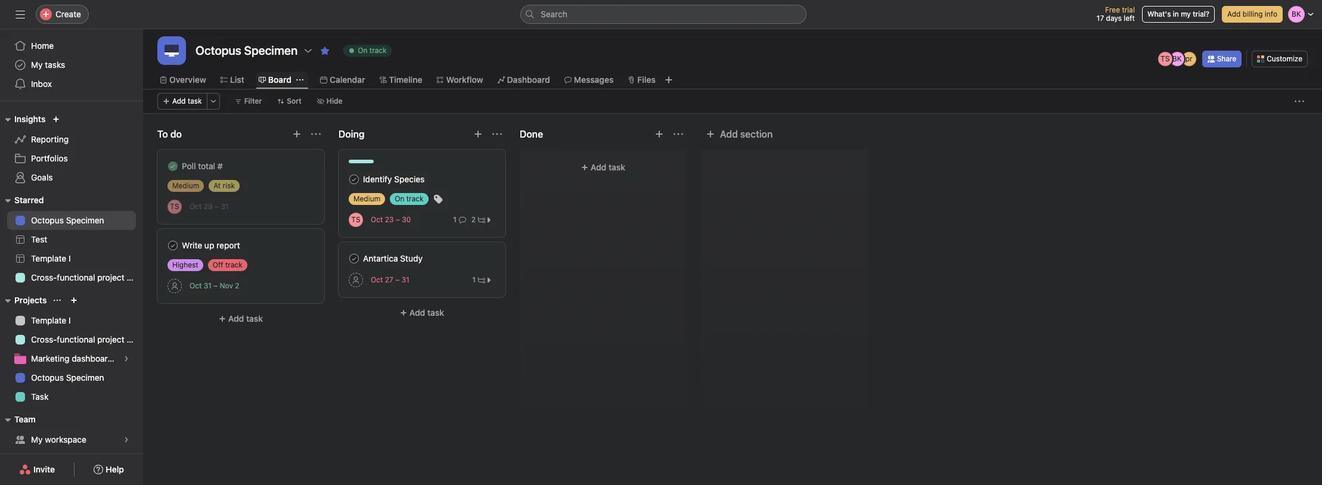 Task type: locate. For each thing, give the bounding box(es) containing it.
template i down test at left
[[31, 253, 71, 264]]

octopus specimen link up test at left
[[7, 211, 136, 230]]

octopus up test at left
[[31, 215, 64, 225]]

0 vertical spatial plan
[[127, 273, 143, 283]]

octopus specimen link down the marketing dashboards
[[7, 369, 136, 388]]

dashboard
[[507, 75, 550, 85]]

1 vertical spatial completed checkbox
[[347, 252, 361, 266]]

31 right the 27
[[402, 276, 410, 284]]

2 more section actions image from the left
[[674, 129, 684, 139]]

2
[[472, 215, 476, 224], [235, 282, 240, 290]]

see details, marketing dashboards image
[[123, 355, 130, 363]]

2 vertical spatial track
[[225, 261, 243, 270]]

ts button
[[168, 200, 182, 214], [349, 213, 363, 227]]

dashboards
[[72, 354, 117, 364]]

inbox link
[[7, 75, 136, 94]]

0 vertical spatial cross-functional project plan link
[[7, 268, 143, 287]]

ts
[[1161, 54, 1170, 63], [170, 202, 179, 211], [352, 215, 361, 224]]

messages link
[[565, 73, 614, 86]]

poll
[[182, 161, 196, 171]]

– for 23
[[396, 215, 400, 224]]

octopus specimen for second octopus specimen link
[[31, 373, 104, 383]]

1 vertical spatial template i link
[[7, 311, 136, 330]]

insights element
[[0, 109, 143, 190]]

my left tasks
[[31, 60, 43, 70]]

add section
[[720, 129, 773, 140]]

1 cross- from the top
[[31, 273, 57, 283]]

ts left 29
[[170, 202, 179, 211]]

1 horizontal spatial medium
[[354, 194, 381, 203]]

1 vertical spatial functional
[[57, 335, 95, 345]]

at
[[214, 181, 221, 190]]

0 vertical spatial cross-functional project plan
[[31, 273, 143, 283]]

oct for oct 27 –
[[371, 276, 383, 284]]

nov
[[220, 282, 233, 290]]

ts for oct 29 – 31
[[170, 202, 179, 211]]

1 specimen from the top
[[66, 215, 104, 225]]

on track up calendar
[[358, 46, 387, 55]]

0 horizontal spatial more section actions image
[[493, 129, 502, 139]]

template i link down test at left
[[7, 249, 136, 268]]

more section actions image
[[493, 129, 502, 139], [674, 129, 684, 139]]

my inside teams element
[[31, 435, 43, 445]]

specimen
[[66, 215, 104, 225], [66, 373, 104, 383]]

bk
[[1173, 54, 1182, 63]]

reporting link
[[7, 130, 136, 149]]

1 vertical spatial my
[[31, 435, 43, 445]]

specimen for 1st octopus specimen link
[[66, 215, 104, 225]]

octopus specimen inside the projects element
[[31, 373, 104, 383]]

functional up the marketing dashboards
[[57, 335, 95, 345]]

ts left 23
[[352, 215, 361, 224]]

specimen inside starred element
[[66, 215, 104, 225]]

add task image down add tab icon
[[655, 129, 664, 139]]

template i link down new project or portfolio image
[[7, 311, 136, 330]]

1 more section actions image from the left
[[493, 129, 502, 139]]

0 vertical spatial my
[[31, 60, 43, 70]]

octopus for 1st octopus specimen link
[[31, 215, 64, 225]]

functional up new project or portfolio image
[[57, 273, 95, 283]]

2 specimen from the top
[[66, 373, 104, 383]]

0 vertical spatial template i
[[31, 253, 71, 264]]

completed checkbox left write
[[166, 239, 180, 253]]

0 horizontal spatial add task image
[[292, 129, 302, 139]]

0 horizontal spatial 2
[[235, 282, 240, 290]]

1 horizontal spatial 2
[[472, 215, 476, 224]]

octopus specimen
[[31, 215, 104, 225], [31, 373, 104, 383]]

cross-functional project plan link
[[7, 268, 143, 287], [7, 330, 143, 350]]

2 template from the top
[[31, 316, 66, 326]]

specimen down dashboards
[[66, 373, 104, 383]]

completed image left write
[[166, 239, 180, 253]]

track up the "timeline" link
[[370, 46, 387, 55]]

octopus down marketing
[[31, 373, 64, 383]]

1 project from the top
[[97, 273, 124, 283]]

track down species
[[407, 194, 424, 203]]

1 horizontal spatial on
[[395, 194, 405, 203]]

on up calendar
[[358, 46, 368, 55]]

2 octopus specimen from the top
[[31, 373, 104, 383]]

oct left 23
[[371, 215, 383, 224]]

1 horizontal spatial 1
[[473, 275, 476, 284]]

0 vertical spatial completed checkbox
[[166, 159, 180, 174]]

1 vertical spatial 1 button
[[470, 274, 496, 286]]

1 octopus specimen from the top
[[31, 215, 104, 225]]

2 functional from the top
[[57, 335, 95, 345]]

2 horizontal spatial add task image
[[655, 129, 664, 139]]

– right the 27
[[396, 276, 400, 284]]

completed image
[[347, 172, 361, 187], [166, 239, 180, 253], [347, 252, 361, 266]]

pr
[[1186, 54, 1193, 63]]

ts left bk on the top of the page
[[1161, 54, 1170, 63]]

template i inside starred element
[[31, 253, 71, 264]]

section
[[741, 129, 773, 140]]

project
[[97, 273, 124, 283], [97, 335, 124, 345]]

0 vertical spatial functional
[[57, 273, 95, 283]]

i inside starred element
[[69, 253, 71, 264]]

goals
[[31, 172, 53, 183]]

cross- up projects
[[31, 273, 57, 283]]

1 vertical spatial template i
[[31, 316, 71, 326]]

more section actions image for doing
[[493, 129, 502, 139]]

add task button
[[157, 93, 207, 110], [527, 157, 680, 178], [339, 302, 506, 324], [157, 308, 324, 330]]

task link
[[7, 388, 136, 407]]

plan
[[127, 273, 143, 283], [127, 335, 143, 345]]

completed checkbox left "identify"
[[347, 172, 361, 187]]

on track inside dropdown button
[[358, 46, 387, 55]]

up
[[205, 240, 214, 250]]

cross-functional project plan up dashboards
[[31, 335, 143, 345]]

1 vertical spatial medium
[[354, 194, 381, 203]]

1 template i from the top
[[31, 253, 71, 264]]

0 vertical spatial ts
[[1161, 54, 1170, 63]]

track right off at the bottom of the page
[[225, 261, 243, 270]]

– right 23
[[396, 215, 400, 224]]

31 left the nov
[[204, 282, 212, 290]]

2 vertical spatial ts
[[352, 215, 361, 224]]

hide sidebar image
[[16, 10, 25, 19]]

free
[[1106, 5, 1121, 14]]

1 horizontal spatial on track
[[395, 194, 424, 203]]

1 vertical spatial octopus
[[31, 373, 64, 383]]

0 vertical spatial 2
[[472, 215, 476, 224]]

home link
[[7, 36, 136, 55]]

0 vertical spatial i
[[69, 253, 71, 264]]

octopus inside the projects element
[[31, 373, 64, 383]]

cross- up marketing
[[31, 335, 57, 345]]

ts button left 29
[[168, 200, 182, 214]]

0 horizontal spatial on track
[[358, 46, 387, 55]]

global element
[[0, 29, 143, 101]]

1 vertical spatial cross-functional project plan
[[31, 335, 143, 345]]

Completed checkbox
[[347, 172, 361, 187], [166, 239, 180, 253]]

my inside global element
[[31, 60, 43, 70]]

add task image left more section actions icon on the top
[[292, 129, 302, 139]]

add inside button
[[720, 129, 738, 140]]

my workspace
[[31, 435, 86, 445]]

see details, my workspace image
[[123, 437, 130, 444]]

write
[[182, 240, 202, 250]]

1 functional from the top
[[57, 273, 95, 283]]

1 vertical spatial 1
[[473, 275, 476, 284]]

– for 27
[[396, 276, 400, 284]]

1 vertical spatial i
[[69, 316, 71, 326]]

completed checkbox left 'poll'
[[166, 159, 180, 174]]

billing
[[1243, 10, 1264, 18]]

oct
[[190, 202, 202, 211], [371, 215, 383, 224], [371, 276, 383, 284], [190, 282, 202, 290]]

starred
[[14, 195, 44, 205]]

ts button for oct 29 – 31
[[168, 200, 182, 214]]

what's in my trial? button
[[1143, 6, 1215, 23]]

0 vertical spatial template i link
[[7, 249, 136, 268]]

#
[[218, 161, 223, 171]]

1 octopus from the top
[[31, 215, 64, 225]]

add task image
[[292, 129, 302, 139], [474, 129, 483, 139], [655, 129, 664, 139]]

template down show options, current sort, top image at the left bottom of the page
[[31, 316, 66, 326]]

cross-
[[31, 273, 57, 283], [31, 335, 57, 345]]

31 right 29
[[221, 202, 229, 211]]

medium down "identify"
[[354, 194, 381, 203]]

search button
[[521, 5, 807, 24]]

0 horizontal spatial ts button
[[168, 200, 182, 214]]

1 horizontal spatial ts
[[352, 215, 361, 224]]

share button
[[1203, 51, 1243, 67]]

1 vertical spatial octopus specimen link
[[7, 369, 136, 388]]

completed image left antartica
[[347, 252, 361, 266]]

oct 31 – nov 2
[[190, 282, 240, 290]]

0 horizontal spatial track
[[225, 261, 243, 270]]

1 horizontal spatial 31
[[221, 202, 229, 211]]

on inside dropdown button
[[358, 46, 368, 55]]

–
[[215, 202, 219, 211], [396, 215, 400, 224], [396, 276, 400, 284], [214, 282, 218, 290]]

specimen inside the projects element
[[66, 373, 104, 383]]

1 horizontal spatial track
[[370, 46, 387, 55]]

project inside starred element
[[97, 273, 124, 283]]

hide
[[327, 97, 343, 106]]

1 vertical spatial specimen
[[66, 373, 104, 383]]

cross-functional project plan link up new project or portfolio image
[[7, 268, 143, 287]]

template down test at left
[[31, 253, 66, 264]]

specimen up test link
[[66, 215, 104, 225]]

1 vertical spatial on track
[[395, 194, 424, 203]]

1 vertical spatial cross-
[[31, 335, 57, 345]]

1 horizontal spatial completed checkbox
[[347, 172, 361, 187]]

completed checkbox for write
[[166, 239, 180, 253]]

portfolios
[[31, 153, 68, 163]]

customize button
[[1253, 51, 1309, 67]]

0 vertical spatial template
[[31, 253, 66, 264]]

my tasks
[[31, 60, 65, 70]]

test
[[31, 234, 47, 245]]

functional
[[57, 273, 95, 283], [57, 335, 95, 345]]

oct for oct 31 –
[[190, 282, 202, 290]]

1 horizontal spatial 1 button
[[470, 274, 496, 286]]

i down test link
[[69, 253, 71, 264]]

my
[[1182, 10, 1192, 18]]

– left the nov
[[214, 282, 218, 290]]

portfolios link
[[7, 149, 136, 168]]

my tasks link
[[7, 55, 136, 75]]

2 plan from the top
[[127, 335, 143, 345]]

marketing dashboards
[[31, 354, 117, 364]]

marketing dashboards link
[[7, 350, 136, 369]]

0 horizontal spatial 31
[[204, 282, 212, 290]]

template i
[[31, 253, 71, 264], [31, 316, 71, 326]]

completed checkbox left antartica
[[347, 252, 361, 266]]

octopus specimen inside starred element
[[31, 215, 104, 225]]

0 horizontal spatial 1 button
[[451, 214, 469, 226]]

0 vertical spatial octopus specimen
[[31, 215, 104, 225]]

1 i from the top
[[69, 253, 71, 264]]

done
[[520, 129, 543, 140]]

0 vertical spatial cross-
[[31, 273, 57, 283]]

plan inside the projects element
[[127, 335, 143, 345]]

oct 29 – 31
[[190, 202, 229, 211]]

completed checkbox for identify
[[347, 172, 361, 187]]

31 for oct 27 – 31
[[402, 276, 410, 284]]

Completed checkbox
[[166, 159, 180, 174], [347, 252, 361, 266]]

1 my from the top
[[31, 60, 43, 70]]

0 horizontal spatial ts
[[170, 202, 179, 211]]

messages
[[574, 75, 614, 85]]

0 vertical spatial on track
[[358, 46, 387, 55]]

1 plan from the top
[[127, 273, 143, 283]]

0 vertical spatial octopus
[[31, 215, 64, 225]]

0 horizontal spatial medium
[[172, 181, 199, 190]]

2 template i link from the top
[[7, 311, 136, 330]]

2 template i from the top
[[31, 316, 71, 326]]

highest
[[172, 261, 198, 270]]

specimen for second octopus specimen link
[[66, 373, 104, 383]]

0 horizontal spatial completed checkbox
[[166, 159, 180, 174]]

3 add task image from the left
[[655, 129, 664, 139]]

1 horizontal spatial more section actions image
[[674, 129, 684, 139]]

1 octopus specimen link from the top
[[7, 211, 136, 230]]

1 vertical spatial ts
[[170, 202, 179, 211]]

2 horizontal spatial 31
[[402, 276, 410, 284]]

0 horizontal spatial on
[[358, 46, 368, 55]]

cross-functional project plan up new project or portfolio image
[[31, 273, 143, 283]]

0 vertical spatial completed checkbox
[[347, 172, 361, 187]]

1 vertical spatial template
[[31, 316, 66, 326]]

1 vertical spatial track
[[407, 194, 424, 203]]

0 vertical spatial specimen
[[66, 215, 104, 225]]

2 add task image from the left
[[474, 129, 483, 139]]

add tab image
[[664, 75, 674, 85]]

0 vertical spatial octopus specimen link
[[7, 211, 136, 230]]

1 horizontal spatial add task image
[[474, 129, 483, 139]]

0 vertical spatial project
[[97, 273, 124, 283]]

– right 29
[[215, 202, 219, 211]]

0 horizontal spatial completed checkbox
[[166, 239, 180, 253]]

my for my workspace
[[31, 435, 43, 445]]

octopus specimen down marketing dashboards link
[[31, 373, 104, 383]]

in
[[1174, 10, 1180, 18]]

computer image
[[165, 44, 179, 58]]

teams element
[[0, 409, 143, 452]]

template
[[31, 253, 66, 264], [31, 316, 66, 326]]

1 add task image from the left
[[292, 129, 302, 139]]

1 vertical spatial cross-functional project plan link
[[7, 330, 143, 350]]

1 vertical spatial octopus specimen
[[31, 373, 104, 383]]

free trial 17 days left
[[1097, 5, 1136, 23]]

2 i from the top
[[69, 316, 71, 326]]

overview link
[[160, 73, 206, 86]]

track inside the on track dropdown button
[[370, 46, 387, 55]]

i inside the projects element
[[69, 316, 71, 326]]

octopus specimen link
[[7, 211, 136, 230], [7, 369, 136, 388]]

2 horizontal spatial track
[[407, 194, 424, 203]]

0 horizontal spatial 1
[[453, 215, 457, 224]]

oct left the 27
[[371, 276, 383, 284]]

1 template from the top
[[31, 253, 66, 264]]

overview
[[169, 75, 206, 85]]

functional inside the projects element
[[57, 335, 95, 345]]

on down identify species
[[395, 194, 405, 203]]

1 vertical spatial project
[[97, 335, 124, 345]]

to do
[[157, 129, 182, 140]]

customize
[[1268, 54, 1303, 63]]

1 button
[[451, 214, 469, 226], [470, 274, 496, 286]]

antartica study
[[363, 253, 423, 264]]

1 horizontal spatial completed checkbox
[[347, 252, 361, 266]]

my
[[31, 60, 43, 70], [31, 435, 43, 445]]

home
[[31, 41, 54, 51]]

2 my from the top
[[31, 435, 43, 445]]

2 octopus from the top
[[31, 373, 64, 383]]

my down team
[[31, 435, 43, 445]]

0 vertical spatial track
[[370, 46, 387, 55]]

octopus for second octopus specimen link
[[31, 373, 64, 383]]

project down test link
[[97, 273, 124, 283]]

on track down species
[[395, 194, 424, 203]]

oct for oct 23 –
[[371, 215, 383, 224]]

oct down highest
[[190, 282, 202, 290]]

template i down show options, current sort, top image at the left bottom of the page
[[31, 316, 71, 326]]

2 horizontal spatial ts
[[1161, 54, 1170, 63]]

medium
[[172, 181, 199, 190], [354, 194, 381, 203]]

invite
[[33, 465, 55, 475]]

medium down 'poll'
[[172, 181, 199, 190]]

invite button
[[11, 459, 63, 481]]

add task image left done
[[474, 129, 483, 139]]

new image
[[53, 116, 60, 123]]

2 cross-functional project plan from the top
[[31, 335, 143, 345]]

cross-functional project plan link up the marketing dashboards
[[7, 330, 143, 350]]

1 horizontal spatial ts button
[[349, 213, 363, 227]]

i down new project or portfolio image
[[69, 316, 71, 326]]

1 vertical spatial plan
[[127, 335, 143, 345]]

project up see details, marketing dashboards image
[[97, 335, 124, 345]]

octopus inside starred element
[[31, 215, 64, 225]]

workflow
[[446, 75, 483, 85]]

0 vertical spatial medium
[[172, 181, 199, 190]]

ts button left 23
[[349, 213, 363, 227]]

2 cross- from the top
[[31, 335, 57, 345]]

0 vertical spatial on
[[358, 46, 368, 55]]

octopus specimen up test link
[[31, 215, 104, 225]]

workflow link
[[437, 73, 483, 86]]

31
[[221, 202, 229, 211], [402, 276, 410, 284], [204, 282, 212, 290]]

cross- inside starred element
[[31, 273, 57, 283]]

1 cross-functional project plan from the top
[[31, 273, 143, 283]]

oct left 29
[[190, 202, 202, 211]]

projects button
[[0, 293, 47, 308]]

1 vertical spatial completed checkbox
[[166, 239, 180, 253]]



Task type: describe. For each thing, give the bounding box(es) containing it.
31 for oct 29 – 31
[[221, 202, 229, 211]]

total
[[198, 161, 215, 171]]

0 vertical spatial 1
[[453, 215, 457, 224]]

cross- inside the projects element
[[31, 335, 57, 345]]

what's
[[1148, 10, 1172, 18]]

study
[[400, 253, 423, 264]]

template i inside the projects element
[[31, 316, 71, 326]]

– for 31
[[214, 282, 218, 290]]

i for 2nd template i link
[[69, 316, 71, 326]]

timeline
[[389, 75, 423, 85]]

1 vertical spatial 2
[[235, 282, 240, 290]]

create button
[[36, 5, 89, 24]]

create
[[55, 9, 81, 19]]

board
[[268, 75, 292, 85]]

medium for on track
[[354, 194, 381, 203]]

tab actions image
[[296, 76, 304, 83]]

2 cross-functional project plan link from the top
[[7, 330, 143, 350]]

remove from starred image
[[320, 46, 330, 55]]

29
[[204, 202, 213, 211]]

list
[[230, 75, 244, 85]]

search
[[541, 9, 568, 19]]

trial
[[1123, 5, 1136, 14]]

track for highest
[[225, 261, 243, 270]]

new project or portfolio image
[[71, 297, 78, 304]]

add task image for done
[[655, 129, 664, 139]]

my for my tasks
[[31, 60, 43, 70]]

dashboard link
[[498, 73, 550, 86]]

left
[[1124, 14, 1136, 23]]

off track
[[213, 261, 243, 270]]

identify
[[363, 174, 392, 184]]

goals link
[[7, 168, 136, 187]]

1 template i link from the top
[[7, 249, 136, 268]]

projects
[[14, 295, 47, 305]]

more section actions image for done
[[674, 129, 684, 139]]

projects element
[[0, 290, 143, 409]]

share
[[1218, 54, 1237, 63]]

show options, current sort, top image
[[54, 297, 61, 304]]

oct 23 – 30
[[371, 215, 411, 224]]

cross-functional project plan inside the projects element
[[31, 335, 143, 345]]

oct for oct 29 –
[[190, 202, 202, 211]]

starred element
[[0, 190, 143, 290]]

report
[[217, 240, 240, 250]]

help button
[[86, 459, 132, 481]]

template inside starred element
[[31, 253, 66, 264]]

antartica
[[363, 253, 398, 264]]

17
[[1097, 14, 1105, 23]]

on track button
[[338, 42, 397, 59]]

doing
[[339, 129, 365, 140]]

reporting
[[31, 134, 69, 144]]

risk
[[223, 181, 235, 190]]

task
[[31, 392, 49, 402]]

cross-functional project plan inside starred element
[[31, 273, 143, 283]]

help
[[106, 465, 124, 475]]

files
[[638, 75, 656, 85]]

team button
[[0, 413, 36, 427]]

files link
[[628, 73, 656, 86]]

hide button
[[312, 93, 348, 110]]

ts button for oct 23 – 30
[[349, 213, 363, 227]]

list link
[[221, 73, 244, 86]]

2 inside button
[[472, 215, 476, 224]]

starred button
[[0, 193, 44, 208]]

0 vertical spatial 1 button
[[451, 214, 469, 226]]

add section button
[[701, 123, 778, 145]]

add task image for doing
[[474, 129, 483, 139]]

functional inside starred element
[[57, 273, 95, 283]]

show options image
[[304, 46, 313, 55]]

tasks
[[45, 60, 65, 70]]

completed checkbox for poll
[[166, 159, 180, 174]]

23
[[385, 215, 394, 224]]

calendar link
[[320, 73, 365, 86]]

trial?
[[1194, 10, 1210, 18]]

off
[[213, 261, 223, 270]]

search list box
[[521, 5, 807, 24]]

species
[[394, 174, 425, 184]]

team
[[14, 415, 36, 425]]

2 project from the top
[[97, 335, 124, 345]]

medium for at risk
[[172, 181, 199, 190]]

more actions image
[[1295, 97, 1305, 106]]

filter button
[[229, 93, 267, 110]]

1 cross-functional project plan link from the top
[[7, 268, 143, 287]]

template inside the projects element
[[31, 316, 66, 326]]

oct 27 – 31
[[371, 276, 410, 284]]

add task image for to do
[[292, 129, 302, 139]]

octopus specimen for 1st octopus specimen link
[[31, 215, 104, 225]]

inbox
[[31, 79, 52, 89]]

completed image
[[166, 159, 180, 174]]

i for 2nd template i link from the bottom of the page
[[69, 253, 71, 264]]

sort
[[287, 97, 302, 106]]

insights
[[14, 114, 46, 124]]

filter
[[244, 97, 262, 106]]

add billing info
[[1228, 10, 1278, 18]]

octopus specimen
[[196, 44, 298, 57]]

write up report
[[182, 240, 240, 250]]

poll total #
[[182, 161, 223, 171]]

calendar
[[330, 75, 365, 85]]

2 octopus specimen link from the top
[[7, 369, 136, 388]]

completed image for doing
[[347, 252, 361, 266]]

2 button
[[469, 214, 496, 226]]

marketing
[[31, 354, 69, 364]]

plan inside starred element
[[127, 273, 143, 283]]

– for 29
[[215, 202, 219, 211]]

ts for oct 23 – 30
[[352, 215, 361, 224]]

track for medium
[[407, 194, 424, 203]]

more section actions image
[[311, 129, 321, 139]]

completed image left "identify"
[[347, 172, 361, 187]]

insights button
[[0, 112, 46, 126]]

sort button
[[272, 93, 307, 110]]

completed image for to do
[[166, 239, 180, 253]]

completed checkbox for antartica
[[347, 252, 361, 266]]

at risk
[[214, 181, 235, 190]]

identify species
[[363, 174, 425, 184]]

1 vertical spatial on
[[395, 194, 405, 203]]

more actions image
[[210, 98, 217, 105]]

workspace
[[45, 435, 86, 445]]

add inside button
[[1228, 10, 1241, 18]]



Task type: vqa. For each thing, say whether or not it's contained in the screenshot.
add profile photo
no



